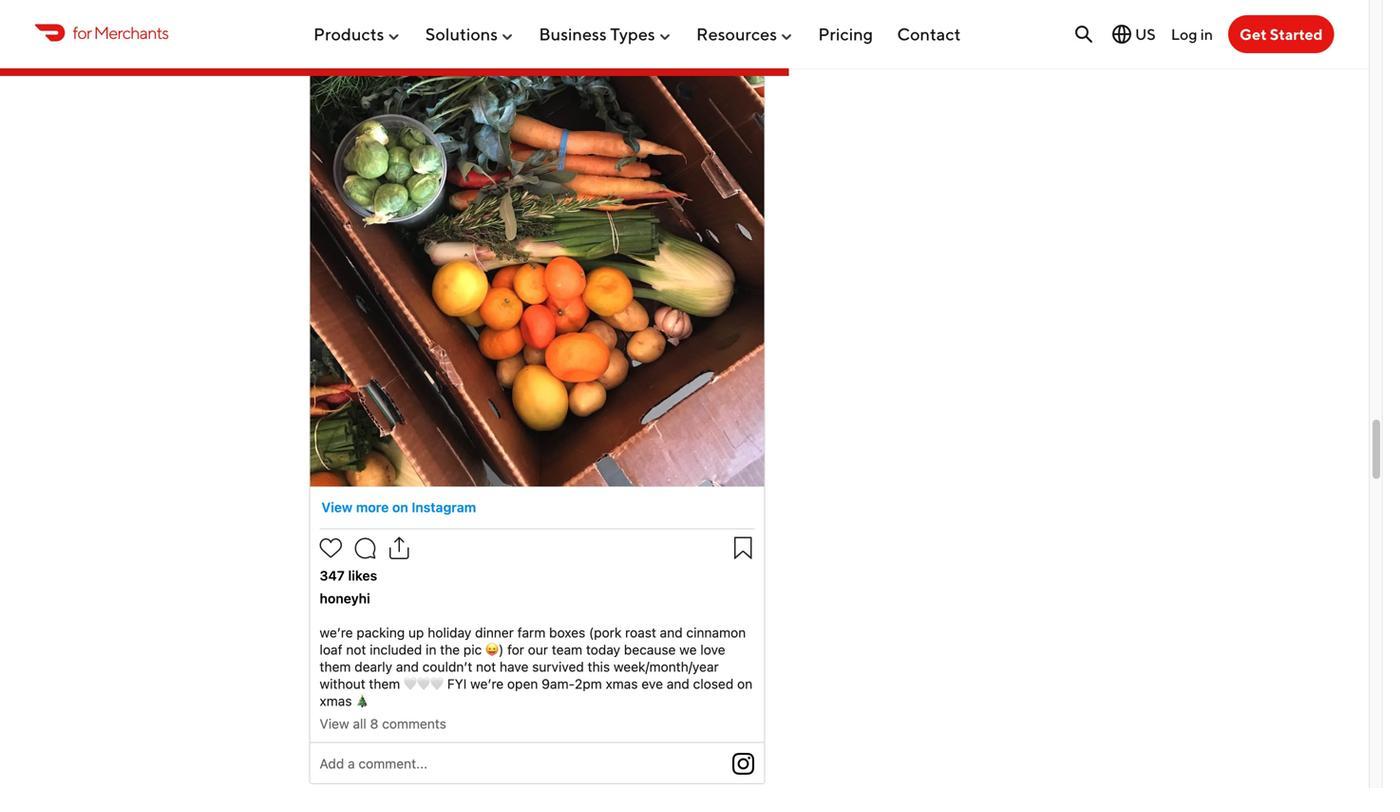 Task type: describe. For each thing, give the bounding box(es) containing it.
products link
[[313, 16, 401, 52]]

business types link
[[539, 16, 672, 52]]

products
[[313, 24, 384, 44]]

business
[[539, 24, 607, 44]]

resources
[[696, 24, 777, 44]]

solutions
[[425, 24, 498, 44]]

pricing link
[[818, 16, 873, 52]]

globe line image
[[1110, 23, 1133, 46]]

for
[[73, 22, 91, 43]]

log in
[[1171, 25, 1213, 43]]

business types
[[539, 24, 655, 44]]

get started button
[[1228, 15, 1334, 53]]

started
[[1270, 25, 1323, 43]]

resources link
[[696, 16, 794, 52]]

us
[[1135, 25, 1156, 43]]

types
[[610, 24, 655, 44]]



Task type: locate. For each thing, give the bounding box(es) containing it.
log
[[1171, 25, 1197, 43]]

contact link
[[897, 16, 961, 52]]

log in link
[[1171, 25, 1213, 43]]

pricing
[[818, 24, 873, 44]]

contact
[[897, 24, 961, 44]]

solutions link
[[425, 16, 515, 52]]

get started
[[1240, 25, 1323, 43]]

in
[[1201, 25, 1213, 43]]

get
[[1240, 25, 1267, 43]]

merchants
[[94, 22, 168, 43]]

for merchants link
[[35, 20, 168, 45]]

for merchants
[[73, 22, 168, 43]]



Task type: vqa. For each thing, say whether or not it's contained in the screenshot.
and's The Ordering
no



